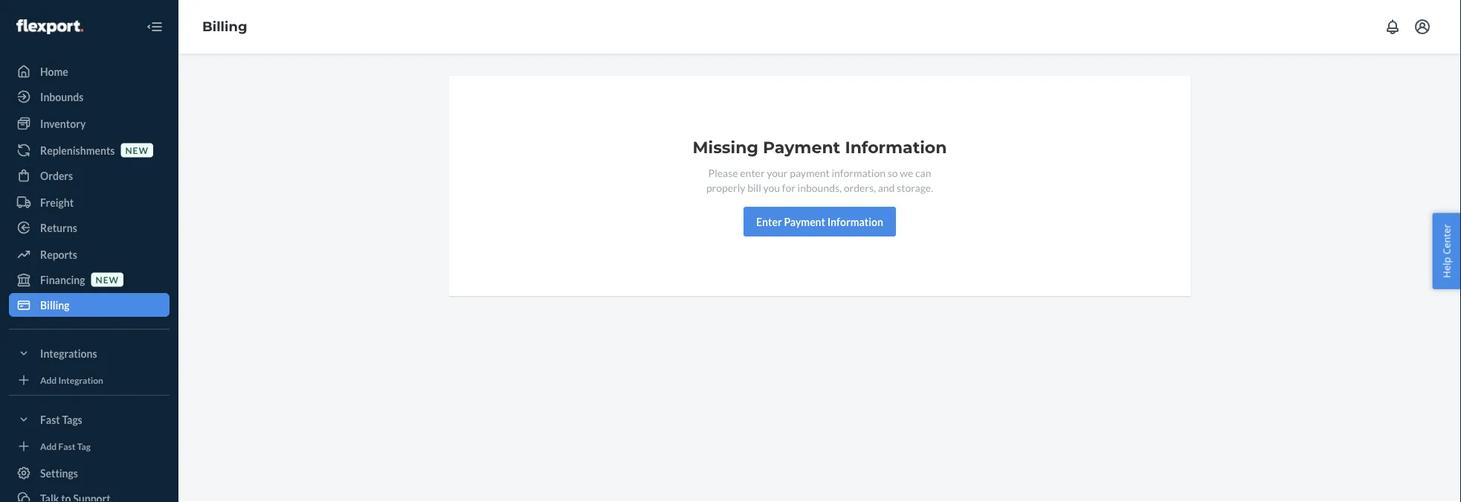 Task type: describe. For each thing, give the bounding box(es) containing it.
fast inside dropdown button
[[40, 413, 60, 426]]

inbounds,
[[798, 181, 842, 194]]

tags
[[62, 413, 82, 426]]

center
[[1440, 224, 1454, 254]]

reports link
[[9, 242, 170, 266]]

1 vertical spatial billing
[[40, 299, 70, 311]]

reports
[[40, 248, 77, 261]]

orders,
[[844, 181, 876, 194]]

help
[[1440, 257, 1454, 278]]

help center
[[1440, 224, 1454, 278]]

flexport logo image
[[16, 19, 83, 34]]

1 horizontal spatial billing link
[[202, 18, 247, 35]]

enter
[[740, 166, 765, 179]]

and
[[878, 181, 895, 194]]

returns
[[40, 221, 77, 234]]

add for add integration
[[40, 374, 57, 385]]

add fast tag link
[[9, 437, 170, 455]]

replenishments
[[40, 144, 115, 157]]

missing payment information
[[693, 137, 947, 157]]

integrations button
[[9, 341, 170, 365]]

orders link
[[9, 164, 170, 187]]

enter
[[756, 215, 782, 228]]

settings
[[40, 467, 78, 479]]

information for missing payment information
[[845, 137, 947, 157]]

add integration link
[[9, 371, 170, 389]]

new for financing
[[96, 274, 119, 285]]

please enter your payment information so we can properly bill you for inbounds, orders, and storage.
[[706, 166, 933, 194]]

bill
[[748, 181, 761, 194]]

open notifications image
[[1384, 18, 1402, 36]]

integrations
[[40, 347, 97, 360]]



Task type: vqa. For each thing, say whether or not it's contained in the screenshot.
Reports link
yes



Task type: locate. For each thing, give the bounding box(es) containing it.
information down 'orders,'
[[828, 215, 883, 228]]

tag
[[77, 441, 91, 451]]

freight link
[[9, 190, 170, 214]]

0 vertical spatial information
[[845, 137, 947, 157]]

inventory
[[40, 117, 86, 130]]

0 vertical spatial billing
[[202, 18, 247, 35]]

add for add fast tag
[[40, 441, 57, 451]]

payment for missing
[[763, 137, 841, 157]]

missing
[[693, 137, 759, 157]]

enter payment information button
[[744, 207, 896, 237]]

returns link
[[9, 216, 170, 239]]

fast tags button
[[9, 408, 170, 431]]

integration
[[58, 374, 103, 385]]

0 horizontal spatial billing
[[40, 299, 70, 311]]

payment inside button
[[784, 215, 826, 228]]

1 vertical spatial fast
[[58, 441, 75, 451]]

1 vertical spatial new
[[96, 274, 119, 285]]

enter payment information
[[756, 215, 883, 228]]

billing right close navigation image
[[202, 18, 247, 35]]

1 vertical spatial add
[[40, 441, 57, 451]]

properly
[[706, 181, 746, 194]]

1 add from the top
[[40, 374, 57, 385]]

1 horizontal spatial billing
[[202, 18, 247, 35]]

new for replenishments
[[125, 145, 149, 155]]

please
[[708, 166, 738, 179]]

new up orders link
[[125, 145, 149, 155]]

help center button
[[1433, 213, 1461, 289]]

settings link
[[9, 461, 170, 485]]

0 vertical spatial new
[[125, 145, 149, 155]]

new down reports link
[[96, 274, 119, 285]]

inventory link
[[9, 112, 170, 135]]

1 vertical spatial payment
[[784, 215, 826, 228]]

billing link down financing
[[9, 293, 170, 317]]

information for enter payment information
[[828, 215, 883, 228]]

payment up payment
[[763, 137, 841, 157]]

freight
[[40, 196, 74, 209]]

your
[[767, 166, 788, 179]]

payment
[[763, 137, 841, 157], [784, 215, 826, 228]]

home
[[40, 65, 68, 78]]

payment
[[790, 166, 830, 179]]

add fast tag
[[40, 441, 91, 451]]

add left integration on the bottom of page
[[40, 374, 57, 385]]

1 vertical spatial billing link
[[9, 293, 170, 317]]

fast tags
[[40, 413, 82, 426]]

payment right the enter
[[784, 215, 826, 228]]

1 vertical spatial information
[[828, 215, 883, 228]]

home link
[[9, 59, 170, 83]]

information up the so
[[845, 137, 947, 157]]

fast left the tags
[[40, 413, 60, 426]]

billing
[[202, 18, 247, 35], [40, 299, 70, 311]]

for
[[782, 181, 796, 194]]

add up settings
[[40, 441, 57, 451]]

information
[[832, 166, 886, 179]]

information
[[845, 137, 947, 157], [828, 215, 883, 228]]

0 vertical spatial fast
[[40, 413, 60, 426]]

0 horizontal spatial new
[[96, 274, 119, 285]]

storage.
[[897, 181, 933, 194]]

open account menu image
[[1414, 18, 1432, 36]]

inbounds link
[[9, 85, 170, 109]]

add integration
[[40, 374, 103, 385]]

information inside enter payment information button
[[828, 215, 883, 228]]

so
[[888, 166, 898, 179]]

1 horizontal spatial new
[[125, 145, 149, 155]]

0 vertical spatial add
[[40, 374, 57, 385]]

financing
[[40, 273, 85, 286]]

0 vertical spatial payment
[[763, 137, 841, 157]]

0 horizontal spatial billing link
[[9, 293, 170, 317]]

billing link right close navigation image
[[202, 18, 247, 35]]

we
[[900, 166, 914, 179]]

payment for enter
[[784, 215, 826, 228]]

new
[[125, 145, 149, 155], [96, 274, 119, 285]]

you
[[763, 181, 780, 194]]

fast left tag
[[58, 441, 75, 451]]

fast
[[40, 413, 60, 426], [58, 441, 75, 451]]

billing down financing
[[40, 299, 70, 311]]

billing link
[[202, 18, 247, 35], [9, 293, 170, 317]]

inbounds
[[40, 90, 84, 103]]

can
[[916, 166, 931, 179]]

0 vertical spatial billing link
[[202, 18, 247, 35]]

close navigation image
[[146, 18, 164, 36]]

orders
[[40, 169, 73, 182]]

add
[[40, 374, 57, 385], [40, 441, 57, 451]]

2 add from the top
[[40, 441, 57, 451]]



